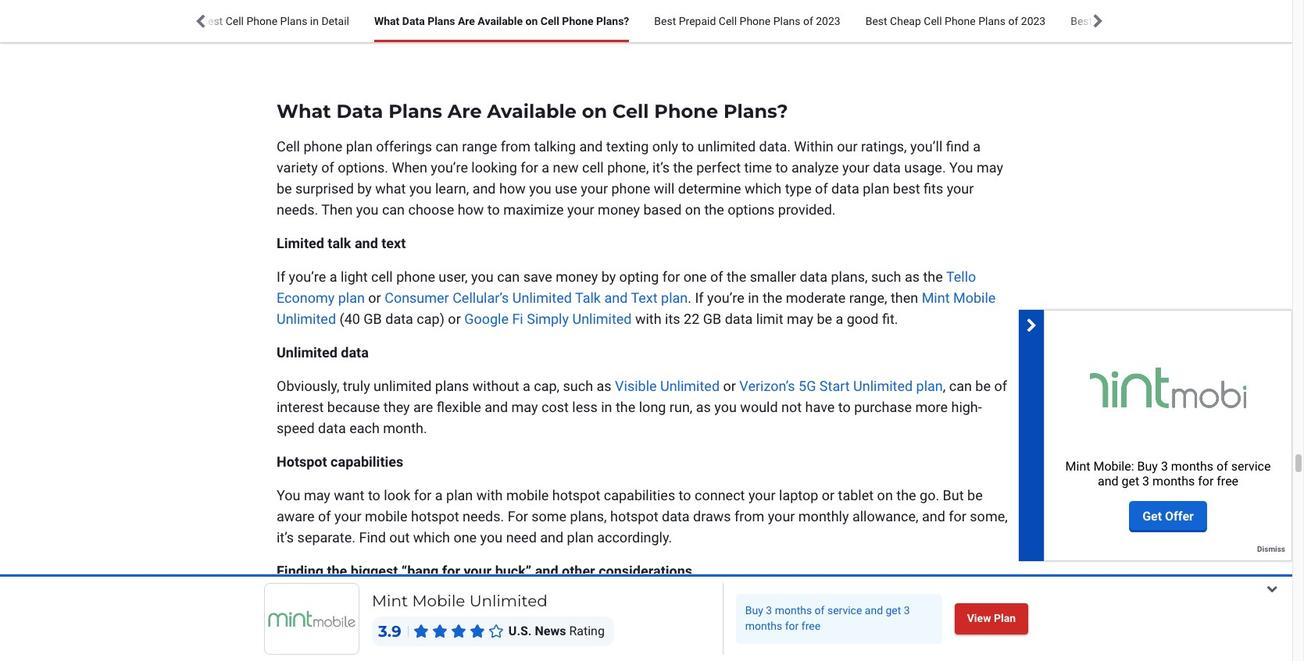 Task type: describe. For each thing, give the bounding box(es) containing it.
can left 'range'
[[436, 139, 459, 155]]

or consumer cellular's unlimited talk and text plan . if you're in the moderate range, then
[[365, 290, 922, 307]]

1 vertical spatial available
[[487, 100, 577, 122]]

your left laptop
[[748, 488, 776, 504]]

finding
[[277, 564, 324, 580]]

0 vertical spatial what data plans are available on cell phone plans?
[[374, 15, 629, 27]]

1 vertical spatial mint mobile unlimited link
[[372, 592, 548, 611]]

smaller
[[750, 269, 796, 286]]

1 vertical spatial how
[[458, 202, 484, 218]]

2 horizontal spatial you're
[[707, 290, 744, 307]]

news
[[535, 624, 566, 639]]

0 horizontal spatial what
[[277, 100, 331, 122]]

buy 3 months of service and get 3 months for free
[[745, 605, 910, 633]]

when
[[392, 160, 427, 176]]

unlimited up obviously,
[[277, 345, 337, 361]]

opting
[[619, 269, 659, 286]]

data up internet
[[412, 597, 440, 614]]

best for best prepaid cell phone plans of 2023
[[654, 15, 676, 27]]

google
[[464, 311, 509, 328]]

u.s. news rating
[[509, 624, 605, 639]]

to left look
[[368, 488, 380, 504]]

3 left your
[[904, 605, 910, 618]]

1 gb from the left
[[364, 311, 382, 328]]

1 vertical spatial data
[[336, 100, 383, 122]]

wi-
[[491, 618, 511, 635]]

texting
[[606, 139, 649, 155]]

needs. inside cell phone plan offerings can range from talking and texting only to unlimited data. within our ratings, you'll find a variety of options. when you're looking for a new cell phone, it's the perfect time to analyze your data usage. you may be surprised by what you learn, and how you use your phone will determine which type of data plan best fits your needs. then you can choose how to maximize your money based on the options provided.
[[277, 202, 318, 218]]

months up offer
[[1171, 459, 1214, 474]]

google fi simply unlimited link
[[464, 311, 632, 328]]

separate.
[[297, 530, 356, 547]]

may inside 'you may want to look for a plan with mobile hotspot capabilities to connect your laptop or tablet on the go. but be aware of your mobile hotspot needs. for some plans, hotspot data draws from your monthly allowance, and for some, it's separate. find out which one you need and plan accordingly.'
[[304, 488, 330, 504]]

data left the limit
[[725, 311, 753, 328]]

1 vertical spatial if
[[695, 290, 704, 307]]

or left verizon's
[[723, 379, 736, 395]]

detail
[[321, 15, 349, 27]]

games
[[366, 640, 409, 656]]

unlimited inside 'mint mobile unlimited'
[[277, 311, 336, 328]]

which inside 'you may want to look for a plan with mobile hotspot capabilities to connect your laptop or tablet on the go. but be aware of your mobile hotspot needs. for some plans, hotspot data draws from your monthly allowance, and for some, it's separate. find out which one you need and plan accordingly.'
[[413, 530, 450, 547]]

connects
[[277, 618, 334, 635]]

hotspot
[[277, 454, 327, 471]]

your down our
[[842, 160, 870, 176]]

looking
[[471, 160, 517, 176]]

3 up 'get'
[[1142, 474, 1150, 489]]

some
[[532, 509, 567, 525]]

plan,
[[688, 597, 717, 614]]

prepaid
[[679, 15, 716, 27]]

as inside , can be of interest because they are flexible and may cost less in the long run, as you would not have to purchase more high- speed data each month.
[[696, 400, 711, 416]]

move right image
[[1089, 12, 1107, 31]]

for right "bang
[[442, 564, 460, 580]]

data. inside cell phone plan offerings can range from talking and texting only to unlimited data. within our ratings, you'll find a variety of options. when you're looking for a new cell phone, it's the perfect time to analyze your data usage. you may be surprised by what you learn, and how you use your phone will determine which type of data plan best fits your needs. then you can choose how to maximize your money based on the options provided.
[[759, 139, 791, 155]]

1 vertical spatial are
[[448, 100, 482, 122]]

it's inside cell phone plan offerings can range from talking and texting only to unlimited data. within our ratings, you'll find a variety of options. when you're looking for a new cell phone, it's the perfect time to analyze your data usage. you may be surprised by what you learn, and how you use your phone will determine which type of data plan best fits your needs. then you can choose how to maximize your money based on the options provided.
[[652, 160, 670, 176]]

plan
[[994, 613, 1016, 625]]

access
[[502, 597, 546, 614]]

cell inside cell phone plan offerings can range from talking and texting only to unlimited data. within our ratings, you'll find a variety of options. when you're looking for a new cell phone, it's the perfect time to analyze your data usage. you may be surprised by what you learn, and how you use your phone will determine which type of data plan best fits your needs. then you can choose how to maximize your money based on the options provided.
[[277, 139, 300, 155]]

ratings,
[[861, 139, 907, 155]]

you inside , can be of interest because they are flexible and may cost less in the long run, as you would not have to purchase more high- speed data each month.
[[714, 400, 737, 416]]

options
[[728, 202, 775, 218]]

0 vertical spatial as
[[905, 269, 920, 286]]

you right then
[[356, 202, 379, 218]]

the down only
[[673, 160, 693, 176]]

in inside , can be of interest because they are flexible and may cost less in the long run, as you would not have to purchase more high- speed data each month.
[[601, 400, 612, 416]]

1 horizontal spatial what
[[374, 15, 400, 27]]

rating
[[569, 624, 605, 639]]

1 vertical spatial phone
[[611, 181, 650, 197]]

browsing
[[718, 618, 775, 635]]

not
[[781, 400, 802, 416]]

for inside cell phone plan offerings can range from talking and texting only to unlimited data. within our ratings, you'll find a variety of options. when you're looking for a new cell phone, it's the perfect time to analyze your data usage. you may be surprised by what you learn, and how you use your phone will determine which type of data plan best fits your needs. then you can choose how to maximize your money based on the options provided.
[[521, 160, 538, 176]]

cheap
[[890, 15, 921, 27]]

finding the biggest "bang for your buck" and other considerations
[[277, 564, 692, 580]]

mint inside 'mint mobile unlimited'
[[922, 290, 950, 307]]

unlimited down save
[[512, 290, 572, 307]]

data inside 'you may want to look for a plan with mobile hotspot capabilities to connect your laptop or tablet on the go. but be aware of your mobile hotspot needs. for some plans, hotspot data draws from your monthly allowance, and for some, it's separate. find out which one you need and plan accordingly.'
[[662, 509, 690, 525]]

data up moderate
[[800, 269, 828, 286]]

if you're a light cell phone user, you can save money by opting for one of the smaller data plans, such as the
[[277, 269, 946, 286]]

to up u.s. news rating
[[550, 597, 562, 614]]

.
[[688, 290, 692, 307]]

to left connect
[[679, 488, 691, 504]]

data down consumer
[[385, 311, 413, 328]]

flexible
[[437, 400, 481, 416]]

for inside the more high-speed data you have access to for the cost of your plan, the further your money will go. your data plan connects you to the internet when wi-fi isn't available. checking email, browsing the web, streaming videos, and playing online games all use different amounts of data.
[[566, 597, 583, 614]]

months up web,
[[775, 605, 812, 618]]

be down moderate
[[817, 311, 832, 328]]

3.9
[[378, 623, 402, 642]]

have inside , can be of interest because they are flexible and may cost less in the long run, as you would not have to purchase more high- speed data each month.
[[805, 400, 835, 416]]

you may want to look for a plan with mobile hotspot capabilities to connect your laptop or tablet on the go. but be aware of your mobile hotspot needs. for some plans, hotspot data draws from your monthly allowance, and for some, it's separate. find out which one you need and plan accordingly.
[[277, 488, 1008, 547]]

best cell phone plans in detail
[[201, 15, 349, 27]]

of inside 'you may want to look for a plan with mobile hotspot capabilities to connect your laptop or tablet on the go. but be aware of your mobile hotspot needs. for some plans, hotspot data draws from your monthly allowance, and for some, it's separate. find out which one you need and plan accordingly.'
[[318, 509, 331, 525]]

1 vertical spatial money
[[556, 269, 598, 286]]

by inside cell phone plan offerings can range from talking and texting only to unlimited data. within our ratings, you'll find a variety of options. when you're looking for a new cell phone, it's the perfect time to analyze your data usage. you may be surprised by what you learn, and how you use your phone will determine which type of data plan best fits your needs. then you can choose how to maximize your money based on the options provided.
[[357, 181, 372, 197]]

and inside the more high-speed data you have access to for the cost of your plan, the further your money will go. your data plan connects you to the internet when wi-fi isn't available. checking email, browsing the web, streaming videos, and playing online games all use different amounts of data.
[[948, 618, 971, 635]]

unlimited up run,
[[660, 379, 720, 395]]

your
[[913, 597, 942, 614]]

the left web,
[[779, 618, 799, 635]]

3.9 out of 5 element
[[412, 623, 505, 642]]

free inside buy 3 months of service and get 3 months for free
[[802, 620, 821, 633]]

cell phone plan offerings can range from talking and texting only to unlimited data. within our ratings, you'll find a variety of options. when you're looking for a new cell phone, it's the perfect time to analyze your data usage. you may be surprised by what you learn, and how you use your phone will determine which type of data plan best fits your needs. then you can choose how to maximize your money based on the options provided.
[[277, 139, 1003, 218]]

for right look
[[414, 488, 432, 504]]

laptop
[[779, 488, 818, 504]]

variety
[[277, 160, 318, 176]]

0 horizontal spatial mint
[[372, 592, 408, 611]]

can left save
[[497, 269, 520, 286]]

email,
[[677, 618, 714, 635]]

fits
[[924, 181, 943, 197]]

connect
[[695, 488, 745, 504]]

0 vertical spatial are
[[458, 15, 475, 27]]

the up available.
[[587, 597, 607, 614]]

of inside "link"
[[803, 15, 813, 27]]

interest
[[277, 400, 324, 416]]

for down but
[[949, 509, 967, 525]]

best
[[893, 181, 920, 197]]

data down analyze
[[832, 181, 859, 197]]

your down new
[[567, 202, 594, 218]]

for right opting
[[662, 269, 680, 286]]

amounts
[[512, 640, 568, 656]]

best prepaid cell phone plans of 2023 link
[[654, 0, 841, 43]]

,
[[943, 379, 946, 395]]

analyze
[[792, 160, 839, 176]]

months down further
[[745, 620, 782, 633]]

0 vertical spatial mobile
[[506, 488, 549, 504]]

1 vertical spatial mobile
[[365, 509, 408, 525]]

unlimited down talk
[[572, 311, 632, 328]]

offerings
[[376, 139, 432, 155]]

simply
[[527, 311, 569, 328]]

without
[[473, 379, 519, 395]]

your down want
[[334, 509, 362, 525]]

but
[[943, 488, 964, 504]]

unlimited up the purchase
[[853, 379, 913, 395]]

view plan
[[967, 613, 1016, 625]]

tello economy plan link
[[277, 269, 976, 307]]

can down 'what'
[[382, 202, 405, 218]]

0 vertical spatial available
[[478, 15, 523, 27]]

of inside , can be of interest because they are flexible and may cost less in the long run, as you would not have to purchase more high- speed data each month.
[[994, 379, 1007, 395]]

it's inside 'you may want to look for a plan with mobile hotspot capabilities to connect your laptop or tablet on the go. but be aware of your mobile hotspot needs. for some plans, hotspot data draws from your monthly allowance, and for some, it's separate. find out which one you need and plan accordingly.'
[[277, 530, 294, 547]]

"bang
[[402, 564, 439, 580]]

you up cellular's
[[471, 269, 494, 286]]

only
[[652, 139, 678, 155]]

0 horizontal spatial mobile
[[412, 592, 465, 611]]

0 horizontal spatial phone
[[304, 139, 342, 155]]

a left new
[[542, 160, 549, 176]]

talk
[[575, 290, 601, 307]]

0 horizontal spatial hotspot
[[411, 509, 459, 525]]

buck"
[[495, 564, 532, 580]]

2 gb from the left
[[703, 311, 721, 328]]

less
[[572, 400, 598, 416]]

may inside cell phone plan offerings can range from talking and texting only to unlimited data. within our ratings, you'll find a variety of options. when you're looking for a new cell phone, it's the perfect time to analyze your data usage. you may be surprised by what you learn, and how you use your phone will determine which type of data plan best fits your needs. then you can choose how to maximize your money based on the options provided.
[[977, 160, 1003, 176]]

go. for streaming
[[890, 597, 910, 614]]

view plan link
[[955, 604, 1028, 635]]

2 vertical spatial phone
[[396, 269, 435, 286]]

the up games
[[379, 618, 399, 635]]

they
[[384, 400, 410, 416]]

a right find
[[973, 139, 981, 155]]

look
[[384, 488, 410, 504]]

0 vertical spatial fi
[[512, 311, 523, 328]]

of inside buy 3 months of service and get 3 months for free
[[815, 605, 825, 618]]

get offer
[[1143, 509, 1194, 524]]

1 vertical spatial such
[[563, 379, 593, 395]]

unlimited inside cell phone plan offerings can range from talking and texting only to unlimited data. within our ratings, you'll find a variety of options. when you're looking for a new cell phone, it's the perfect time to analyze your data usage. you may be surprised by what you learn, and how you use your phone will determine which type of data plan best fits your needs. then you can choose how to maximize your money based on the options provided.
[[698, 139, 756, 155]]

to right time
[[776, 160, 788, 176]]

data down ratings, at the top of the page
[[873, 160, 901, 176]]

you up when
[[443, 597, 465, 614]]

some,
[[970, 509, 1008, 525]]

be inside 'you may want to look for a plan with mobile hotspot capabilities to connect your laptop or tablet on the go. but be aware of your mobile hotspot needs. for some plans, hotspot data draws from your monthly allowance, and for some, it's separate. find out which one you need and plan accordingly.'
[[967, 488, 983, 504]]

mobile:
[[1094, 459, 1134, 474]]

save
[[523, 269, 552, 286]]

1 horizontal spatial hotspot
[[552, 488, 600, 504]]

other
[[562, 564, 595, 580]]

data right your
[[945, 597, 973, 614]]

data inside the what data plans are available on cell phone plans? link
[[402, 15, 425, 27]]

2023 for best cheap cell phone plans of 2023
[[1021, 15, 1046, 27]]

1 horizontal spatial with
[[635, 311, 662, 328]]

light
[[341, 269, 368, 286]]

3 up the browsing
[[766, 605, 772, 618]]

, can be of interest because they are flexible and may cost less in the long run, as you would not have to purchase more high- speed data each month.
[[277, 379, 1007, 437]]

your right fits
[[947, 181, 974, 197]]

get offer link
[[1130, 508, 1206, 528]]

available.
[[554, 618, 613, 635]]

1 vertical spatial what data plans are available on cell phone plans?
[[277, 100, 788, 122]]

high- inside the more high-speed data you have access to for the cost of your plan, the further your money will go. your data plan connects you to the internet when wi-fi isn't available. checking email, browsing the web, streaming videos, and playing online games all use different amounts of data.
[[340, 597, 370, 614]]

0 vertical spatial capabilities
[[331, 454, 403, 471]]

0 horizontal spatial you're
[[289, 269, 326, 286]]

data. inside the more high-speed data you have access to for the cost of your plan, the further your money will go. your data plan connects you to the internet when wi-fi isn't available. checking email, browsing the web, streaming videos, and playing online games all use different amounts of data.
[[587, 640, 619, 656]]

have inside the more high-speed data you have access to for the cost of your plan, the further your money will go. your data plan connects you to the internet when wi-fi isn't available. checking email, browsing the web, streaming videos, and playing online games all use different amounts of data.
[[469, 597, 498, 614]]

you inside 'you may want to look for a plan with mobile hotspot capabilities to connect your laptop or tablet on the go. but be aware of your mobile hotspot needs. for some plans, hotspot data draws from your monthly allowance, and for some, it's separate. find out which one you need and plan accordingly.'
[[277, 488, 300, 504]]

are
[[413, 400, 433, 416]]

cellular's
[[453, 290, 509, 307]]

0 horizontal spatial cell
[[371, 269, 393, 286]]

0 horizontal spatial unlimited
[[374, 379, 432, 395]]

will inside cell phone plan offerings can range from talking and texting only to unlimited data. within our ratings, you'll find a variety of options. when you're looking for a new cell phone, it's the perfect time to analyze your data usage. you may be surprised by what you learn, and how you use your phone will determine which type of data plan best fits your needs. then you can choose how to maximize your money based on the options provided.
[[654, 181, 675, 197]]

the down determine
[[704, 202, 724, 218]]

you up choose
[[409, 181, 432, 197]]

a left good
[[836, 311, 843, 328]]

visible unlimited link
[[615, 379, 720, 395]]

for inside mint mobile: buy 3 months of service and get 3 months for free
[[1198, 474, 1214, 489]]

moderate
[[786, 290, 846, 307]]

the more high-speed data you have access to for the cost of your plan, the further your money will go. your data plan connects you to the internet when wi-fi isn't available. checking email, browsing the web, streaming videos, and playing online games all use different amounts of data.
[[277, 597, 1003, 656]]

1 horizontal spatial such
[[871, 269, 901, 286]]

to left 3.9
[[363, 618, 376, 635]]

1 vertical spatial in
[[748, 290, 759, 307]]

money inside the more high-speed data you have access to for the cost of your plan, the further your money will go. your data plan connects you to the internet when wi-fi isn't available. checking email, browsing the web, streaming videos, and playing online games all use different amounts of data.
[[820, 597, 862, 614]]

when
[[454, 618, 488, 635]]

mobile inside 'mint mobile unlimited'
[[953, 290, 996, 307]]



Task type: locate. For each thing, give the bounding box(es) containing it.
needs. inside 'you may want to look for a plan with mobile hotspot capabilities to connect your laptop or tablet on the go. but be aware of your mobile hotspot needs. for some plans, hotspot data draws from your monthly allowance, and for some, it's separate. find out which one you need and plan accordingly.'
[[463, 509, 504, 525]]

month.
[[383, 421, 427, 437]]

plans inside "link"
[[773, 15, 801, 27]]

0 vertical spatial what
[[374, 15, 400, 27]]

phone
[[304, 139, 342, 155], [611, 181, 650, 197], [396, 269, 435, 286]]

hotspot up some
[[552, 488, 600, 504]]

playing
[[277, 640, 321, 656]]

1 horizontal spatial service
[[1231, 459, 1271, 474]]

money down 'phone,'
[[598, 202, 640, 218]]

what data plans are available on cell phone plans? link
[[374, 0, 629, 43]]

get up get offer link
[[1122, 474, 1139, 489]]

will inside the more high-speed data you have access to for the cost of your plan, the further your money will go. your data plan connects you to the internet when wi-fi isn't available. checking email, browsing the web, streaming videos, and playing online games all use different amounts of data.
[[866, 597, 887, 614]]

free
[[1217, 474, 1239, 489], [802, 620, 821, 633]]

0 horizontal spatial 2023
[[816, 15, 841, 27]]

go. inside 'you may want to look for a plan with mobile hotspot capabilities to connect your laptop or tablet on the go. but be aware of your mobile hotspot needs. for some plans, hotspot data draws from your monthly allowance, and for some, it's separate. find out which one you need and plan accordingly.'
[[920, 488, 939, 504]]

one up finding the biggest "bang for your buck" and other considerations
[[454, 530, 477, 547]]

1 horizontal spatial cell
[[582, 160, 604, 176]]

further
[[744, 597, 786, 614]]

within
[[794, 139, 834, 155]]

0 vertical spatial data
[[402, 15, 425, 27]]

verizon's
[[739, 379, 795, 395]]

0 vertical spatial will
[[654, 181, 675, 197]]

from inside 'you may want to look for a plan with mobile hotspot capabilities to connect your laptop or tablet on the go. but be aware of your mobile hotspot needs. for some plans, hotspot data draws from your monthly allowance, and for some, it's separate. find out which one you need and plan accordingly.'
[[735, 509, 764, 525]]

1 vertical spatial will
[[866, 597, 887, 614]]

can inside , can be of interest because they are flexible and may cost less in the long run, as you would not have to purchase more high- speed data each month.
[[949, 379, 972, 395]]

1 vertical spatial unlimited
[[374, 379, 432, 395]]

economy
[[277, 290, 335, 307]]

1 horizontal spatial one
[[684, 269, 707, 286]]

by
[[357, 181, 372, 197], [601, 269, 616, 286]]

0 vertical spatial free
[[1217, 474, 1239, 489]]

best prepaid cell phone plans of 2023
[[654, 15, 841, 27]]

hotspot up accordingly.
[[610, 509, 658, 525]]

0 vertical spatial get
[[1122, 474, 1139, 489]]

0 vertical spatial with
[[635, 311, 662, 328]]

2 best from the left
[[654, 15, 676, 27]]

0 vertical spatial needs.
[[277, 202, 318, 218]]

mint
[[922, 290, 950, 307], [1065, 459, 1090, 474], [372, 592, 408, 611]]

needs. left for
[[463, 509, 504, 525]]

0 horizontal spatial buy
[[745, 605, 763, 618]]

1 vertical spatial with
[[476, 488, 503, 504]]

such
[[871, 269, 901, 286], [563, 379, 593, 395]]

high- inside , can be of interest because they are flexible and may cost less in the long run, as you would not have to purchase more high- speed data each month.
[[951, 400, 982, 416]]

2023 for best prepaid cell phone plans of 2023
[[816, 15, 841, 27]]

mint mobile logo image
[[264, 584, 359, 656]]

1 vertical spatial free
[[802, 620, 821, 633]]

then
[[321, 202, 353, 218]]

more down ,
[[915, 400, 948, 416]]

and inside , can be of interest because they are flexible and may cost less in the long run, as you would not have to purchase more high- speed data each month.
[[485, 400, 508, 416]]

0 vertical spatial which
[[745, 181, 782, 197]]

to right only
[[682, 139, 694, 155]]

with up finding the biggest "bang for your buck" and other considerations
[[476, 488, 503, 504]]

consumer
[[385, 290, 449, 307]]

1 horizontal spatial by
[[601, 269, 616, 286]]

which inside cell phone plan offerings can range from talking and texting only to unlimited data. within our ratings, you'll find a variety of options. when you're looking for a new cell phone, it's the perfect time to analyze your data usage. you may be surprised by what you learn, and how you use your phone will determine which type of data plan best fits your needs. then you can choose how to maximize your money based on the options provided.
[[745, 181, 782, 197]]

1 vertical spatial get
[[886, 605, 901, 618]]

you up maximize
[[529, 181, 551, 197]]

in left detail
[[310, 15, 319, 27]]

0 vertical spatial how
[[499, 181, 526, 197]]

maximize
[[503, 202, 564, 218]]

in up the limit
[[748, 290, 759, 307]]

1 horizontal spatial if
[[695, 290, 704, 307]]

buy inside buy 3 months of service and get 3 months for free
[[745, 605, 763, 618]]

cost for may
[[541, 400, 569, 416]]

plans, inside 'you may want to look for a plan with mobile hotspot capabilities to connect your laptop or tablet on the go. but be aware of your mobile hotspot needs. for some plans, hotspot data draws from your monthly allowance, and for some, it's separate. find out which one you need and plan accordingly.'
[[570, 509, 607, 525]]

1 horizontal spatial as
[[696, 400, 711, 416]]

3 2023 from the left
[[1227, 15, 1252, 27]]

1 horizontal spatial mint
[[922, 290, 950, 307]]

may right usage.
[[977, 160, 1003, 176]]

0 vertical spatial mint mobile unlimited
[[277, 290, 996, 328]]

0 vertical spatial plans?
[[596, 15, 629, 27]]

plan
[[346, 139, 373, 155], [863, 181, 890, 197], [338, 290, 365, 307], [661, 290, 688, 307], [916, 379, 943, 395], [446, 488, 473, 504], [567, 530, 594, 547], [977, 597, 1003, 614]]

text
[[631, 290, 658, 307]]

accordingly.
[[597, 530, 672, 547]]

money up streaming
[[820, 597, 862, 614]]

2023
[[816, 15, 841, 27], [1021, 15, 1046, 27], [1227, 15, 1252, 27]]

phone down 'phone,'
[[611, 181, 650, 197]]

cell
[[582, 160, 604, 176], [371, 269, 393, 286]]

0 horizontal spatial you
[[277, 488, 300, 504]]

0 vertical spatial mint
[[922, 290, 950, 307]]

plans?
[[596, 15, 629, 27], [724, 100, 788, 122]]

its
[[665, 311, 680, 328]]

on inside cell phone plan offerings can range from talking and texting only to unlimited data. within our ratings, you'll find a variety of options. when you're looking for a new cell phone, it's the perfect time to analyze your data usage. you may be surprised by what you learn, and how you use your phone will determine which type of data plan best fits your needs. then you can choose how to maximize your money based on the options provided.
[[685, 202, 701, 218]]

cost for the
[[610, 597, 637, 614]]

be down variety
[[277, 181, 292, 197]]

tello
[[946, 269, 976, 286]]

1 vertical spatial mint mobile unlimited
[[372, 592, 548, 611]]

your left the buck"
[[464, 564, 492, 580]]

2 vertical spatial mint
[[372, 592, 408, 611]]

cell inside "link"
[[719, 15, 737, 27]]

speed inside , can be of interest because they are flexible and may cost less in the long run, as you would not have to purchase more high- speed data each month.
[[277, 421, 315, 437]]

0 vertical spatial go.
[[920, 488, 939, 504]]

the inside , can be of interest because they are flexible and may cost less in the long run, as you would not have to purchase more high- speed data each month.
[[616, 400, 636, 416]]

mint inside mint mobile: buy 3 months of service and get 3 months for free
[[1065, 459, 1090, 474]]

use inside the more high-speed data you have access to for the cost of your plan, the further your money will go. your data plan connects you to the internet when wi-fi isn't available. checking email, browsing the web, streaming videos, and playing online games all use different amounts of data.
[[430, 640, 452, 656]]

2023 inside "link"
[[816, 15, 841, 27]]

2 horizontal spatial as
[[905, 269, 920, 286]]

because
[[327, 400, 380, 416]]

provided.
[[778, 202, 836, 218]]

buy inside mint mobile: buy 3 months of service and get 3 months for free
[[1137, 459, 1158, 474]]

get up streaming
[[886, 605, 901, 618]]

0 horizontal spatial capabilities
[[331, 454, 403, 471]]

buy
[[1137, 459, 1158, 474], [745, 605, 763, 618]]

you inside 'you may want to look for a plan with mobile hotspot capabilities to connect your laptop or tablet on the go. but be aware of your mobile hotspot needs. for some plans, hotspot data draws from your monthly allowance, and for some, it's separate. find out which one you need and plan accordingly.'
[[480, 530, 503, 547]]

or up monthly
[[822, 488, 835, 504]]

be right ,
[[975, 379, 991, 395]]

tello economy plan
[[277, 269, 976, 307]]

0 vertical spatial it's
[[652, 160, 670, 176]]

0 horizontal spatial one
[[454, 530, 477, 547]]

you're up "learn,"
[[431, 160, 468, 176]]

3 up get offer
[[1161, 459, 1168, 474]]

be inside cell phone plan offerings can range from talking and texting only to unlimited data. within our ratings, you'll find a variety of options. when you're looking for a new cell phone, it's the perfect time to analyze your data usage. you may be surprised by what you learn, and how you use your phone will determine which type of data plan best fits your needs. then you can choose how to maximize your money based on the options provided.
[[277, 181, 292, 197]]

online
[[325, 640, 363, 656]]

4 best from the left
[[1071, 15, 1093, 27]]

get inside buy 3 months of service and get 3 months for free
[[886, 605, 901, 618]]

0 horizontal spatial cost
[[541, 400, 569, 416]]

the left tello on the right top of page
[[923, 269, 943, 286]]

fi down "consumer cellular's unlimited talk and text plan" link
[[512, 311, 523, 328]]

have up when
[[469, 597, 498, 614]]

talk
[[328, 236, 351, 252]]

mint mobile unlimited link
[[277, 290, 996, 328], [372, 592, 548, 611]]

for
[[508, 509, 528, 525]]

want
[[334, 488, 364, 504]]

best inside "link"
[[654, 15, 676, 27]]

will up streaming
[[866, 597, 887, 614]]

1 vertical spatial high-
[[340, 597, 370, 614]]

data up truly
[[341, 345, 369, 361]]

the
[[277, 597, 300, 614]]

how down "learn,"
[[458, 202, 484, 218]]

fi inside the more high-speed data you have access to for the cost of your plan, the further your money will go. your data plan connects you to the internet when wi-fi isn't available. checking email, browsing the web, streaming videos, and playing online games all use different amounts of data.
[[511, 618, 522, 635]]

0 vertical spatial mint mobile unlimited link
[[277, 290, 996, 328]]

purchase
[[854, 400, 912, 416]]

new
[[553, 160, 579, 176]]

2 horizontal spatial phone
[[611, 181, 650, 197]]

limited
[[277, 236, 324, 252]]

a left light
[[330, 269, 337, 286]]

one inside 'you may want to look for a plan with mobile hotspot capabilities to connect your laptop or tablet on the go. but be aware of your mobile hotspot needs. for some plans, hotspot data draws from your monthly allowance, and for some, it's separate. find out which one you need and plan accordingly.'
[[454, 530, 477, 547]]

0 horizontal spatial data.
[[587, 640, 619, 656]]

cost inside the more high-speed data you have access to for the cost of your plan, the further your money will go. your data plan connects you to the internet when wi-fi isn't available. checking email, browsing the web, streaming videos, and playing online games all use different amounts of data.
[[610, 597, 637, 614]]

0 vertical spatial unlimited
[[698, 139, 756, 155]]

0 horizontal spatial will
[[654, 181, 675, 197]]

plans
[[280, 15, 307, 27], [428, 15, 455, 27], [773, 15, 801, 27], [978, 15, 1006, 27], [1184, 15, 1212, 27], [389, 100, 442, 122]]

1 vertical spatial plans?
[[724, 100, 788, 122]]

plan inside the more high-speed data you have access to for the cost of your plan, the further your money will go. your data plan connects you to the internet when wi-fi isn't available. checking email, browsing the web, streaming videos, and playing online games all use different amounts of data.
[[977, 597, 1003, 614]]

2 horizontal spatial in
[[748, 290, 759, 307]]

1 vertical spatial service
[[827, 605, 862, 618]]

such up range,
[[871, 269, 901, 286]]

1 best from the left
[[201, 15, 223, 27]]

checking
[[616, 618, 674, 635]]

gb right (40
[[364, 311, 382, 328]]

a left cap,
[[523, 379, 530, 395]]

long
[[639, 400, 666, 416]]

may up aware
[[304, 488, 330, 504]]

best family cell phone plans of 2023 link
[[1071, 0, 1252, 43]]

best cell phone plans in detail link
[[201, 0, 349, 43]]

fit.
[[882, 311, 898, 328]]

based
[[643, 202, 682, 218]]

0 horizontal spatial free
[[802, 620, 821, 633]]

1 horizontal spatial it's
[[652, 160, 670, 176]]

months up get offer
[[1153, 474, 1195, 489]]

go. for and
[[920, 488, 939, 504]]

unlimited data
[[277, 345, 369, 361]]

phone
[[246, 15, 277, 27], [562, 15, 594, 27], [740, 15, 771, 27], [945, 15, 976, 27], [1151, 15, 1182, 27], [654, 100, 718, 122]]

0 horizontal spatial gb
[[364, 311, 382, 328]]

to inside , can be of interest because they are flexible and may cost less in the long run, as you would not have to purchase more high- speed data each month.
[[838, 400, 851, 416]]

it's down aware
[[277, 530, 294, 547]]

mint left "mobile:"
[[1065, 459, 1090, 474]]

would
[[740, 400, 778, 416]]

u.s.
[[509, 624, 532, 639]]

hotspot
[[552, 488, 600, 504], [411, 509, 459, 525], [610, 509, 658, 525]]

you're up economy
[[289, 269, 326, 286]]

1 vertical spatial buy
[[745, 605, 763, 618]]

1 horizontal spatial 2023
[[1021, 15, 1046, 27]]

you're
[[431, 160, 468, 176], [289, 269, 326, 286], [707, 290, 744, 307]]

cell right new
[[582, 160, 604, 176]]

speed inside the more high-speed data you have access to for the cost of your plan, the further your money will go. your data plan connects you to the internet when wi-fi isn't available. checking email, browsing the web, streaming videos, and playing online games all use different amounts of data.
[[370, 597, 408, 614]]

find
[[359, 530, 386, 547]]

from inside cell phone plan offerings can range from talking and texting only to unlimited data. within our ratings, you'll find a variety of options. when you're looking for a new cell phone, it's the perfect time to analyze your data usage. you may be surprised by what you learn, and how you use your phone will determine which type of data plan best fits your needs. then you can choose how to maximize your money based on the options provided.
[[501, 139, 531, 155]]

2023 for best family cell phone plans of 2023
[[1227, 15, 1252, 27]]

limited talk and text
[[277, 236, 406, 252]]

move left image
[[191, 12, 210, 31]]

phone inside "link"
[[740, 15, 771, 27]]

capabilities inside 'you may want to look for a plan with mobile hotspot capabilities to connect your laptop or tablet on the go. but be aware of your mobile hotspot needs. for some plans, hotspot data draws from your monthly allowance, and for some, it's separate. find out which one you need and plan accordingly.'
[[604, 488, 675, 504]]

1 horizontal spatial from
[[735, 509, 764, 525]]

0 horizontal spatial with
[[476, 488, 503, 504]]

your down 'phone,'
[[581, 181, 608, 197]]

more inside the more high-speed data you have access to for the cost of your plan, the further your money will go. your data plan connects you to the internet when wi-fi isn't available. checking email, browsing the web, streaming videos, and playing online games all use different amounts of data.
[[304, 597, 336, 614]]

mobile down look
[[365, 509, 408, 525]]

streaming
[[834, 618, 897, 635]]

cost down cap,
[[541, 400, 569, 416]]

capabilities down each
[[331, 454, 403, 471]]

may inside , can be of interest because they are flexible and may cost less in the long run, as you would not have to purchase more high- speed data each month.
[[511, 400, 538, 416]]

(40 gb data cap) or google fi simply unlimited with its 22 gb data limit may be a good fit.
[[336, 311, 898, 328]]

1 vertical spatial it's
[[277, 530, 294, 547]]

1 horizontal spatial needs.
[[463, 509, 504, 525]]

money inside cell phone plan offerings can range from talking and texting only to unlimited data. within our ratings, you'll find a variety of options. when you're looking for a new cell phone, it's the perfect time to analyze your data usage. you may be surprised by what you learn, and how you use your phone will determine which type of data plan best fits your needs. then you can choose how to maximize your money based on the options provided.
[[598, 202, 640, 218]]

you're inside cell phone plan offerings can range from talking and texting only to unlimited data. within our ratings, you'll find a variety of options. when you're looking for a new cell phone, it's the perfect time to analyze your data usage. you may be surprised by what you learn, and how you use your phone will determine which type of data plan best fits your needs. then you can choose how to maximize your money based on the options provided.
[[431, 160, 468, 176]]

unlimited up wi-
[[469, 592, 548, 611]]

of
[[803, 15, 813, 27], [1008, 15, 1018, 27], [1214, 15, 1224, 27], [321, 160, 334, 176], [815, 181, 828, 197], [710, 269, 723, 286], [994, 379, 1007, 395], [1217, 459, 1228, 474], [318, 509, 331, 525], [641, 597, 654, 614], [815, 605, 825, 618], [571, 640, 584, 656]]

of inside mint mobile: buy 3 months of service and get 3 months for free
[[1217, 459, 1228, 474]]

1 horizontal spatial will
[[866, 597, 887, 614]]

and inside mint mobile: buy 3 months of service and get 3 months for free
[[1098, 474, 1119, 489]]

0 horizontal spatial if
[[277, 269, 285, 286]]

more inside , can be of interest because they are flexible and may cost less in the long run, as you would not have to purchase more high- speed data each month.
[[915, 400, 948, 416]]

mint mobile unlimited
[[277, 290, 996, 328], [372, 592, 548, 611]]

if right .
[[695, 290, 704, 307]]

best
[[201, 15, 223, 27], [654, 15, 676, 27], [866, 15, 887, 27], [1071, 15, 1093, 27]]

0 horizontal spatial such
[[563, 379, 593, 395]]

the inside 'you may want to look for a plan with mobile hotspot capabilities to connect your laptop or tablet on the go. but be aware of your mobile hotspot needs. for some plans, hotspot data draws from your monthly allowance, and for some, it's separate. find out which one you need and plan accordingly.'
[[896, 488, 916, 504]]

or inside 'you may want to look for a plan with mobile hotspot capabilities to connect your laptop or tablet on the go. but be aware of your mobile hotspot needs. for some plans, hotspot data draws from your monthly allowance, and for some, it's separate. find out which one you need and plan accordingly.'
[[822, 488, 835, 504]]

talking
[[534, 139, 576, 155]]

as up less
[[597, 379, 612, 395]]

the down 'visible'
[[616, 400, 636, 416]]

data inside , can be of interest because they are flexible and may cost less in the long run, as you would not have to purchase more high- speed data each month.
[[318, 421, 346, 437]]

your down laptop
[[768, 509, 795, 525]]

go. inside the more high-speed data you have access to for the cost of your plan, the further your money will go. your data plan connects you to the internet when wi-fi isn't available. checking email, browsing the web, streaming videos, and playing online games all use different amounts of data.
[[890, 597, 910, 614]]

1 horizontal spatial phone
[[396, 269, 435, 286]]

0 vertical spatial plans,
[[831, 269, 868, 286]]

get inside mint mobile: buy 3 months of service and get 3 months for free
[[1122, 474, 1139, 489]]

use inside cell phone plan offerings can range from talking and texting only to unlimited data. within our ratings, you'll find a variety of options. when you're looking for a new cell phone, it's the perfect time to analyze your data usage. you may be surprised by what you learn, and how you use your phone will determine which type of data plan best fits your needs. then you can choose how to maximize your money based on the options provided.
[[555, 181, 577, 197]]

range,
[[849, 290, 887, 307]]

buy up the browsing
[[745, 605, 763, 618]]

0 horizontal spatial how
[[458, 202, 484, 218]]

0 horizontal spatial high-
[[340, 597, 370, 614]]

run,
[[670, 400, 693, 416]]

mint right then
[[922, 290, 950, 307]]

good
[[847, 311, 879, 328]]

from up looking
[[501, 139, 531, 155]]

the left smaller
[[727, 269, 746, 286]]

free inside mint mobile: buy 3 months of service and get 3 months for free
[[1217, 474, 1239, 489]]

1 horizontal spatial which
[[745, 181, 782, 197]]

your left plan,
[[657, 597, 684, 614]]

a inside 'you may want to look for a plan with mobile hotspot capabilities to connect your laptop or tablet on the go. but be aware of your mobile hotspot needs. for some plans, hotspot data draws from your monthly allowance, and for some, it's separate. find out which one you need and plan accordingly.'
[[435, 488, 443, 504]]

cost
[[541, 400, 569, 416], [610, 597, 637, 614]]

by left opting
[[601, 269, 616, 286]]

your up web,
[[790, 597, 817, 614]]

options.
[[338, 160, 388, 176]]

1 vertical spatial by
[[601, 269, 616, 286]]

available
[[478, 15, 523, 27], [487, 100, 577, 122]]

0 vertical spatial have
[[805, 400, 835, 416]]

0 vertical spatial mobile
[[953, 290, 996, 307]]

are
[[458, 15, 475, 27], [448, 100, 482, 122]]

2 horizontal spatial hotspot
[[610, 509, 658, 525]]

more
[[915, 400, 948, 416], [304, 597, 336, 614]]

1 horizontal spatial high-
[[951, 400, 982, 416]]

cost inside , can be of interest because they are flexible and may cost less in the long run, as you would not have to purchase more high- speed data each month.
[[541, 400, 569, 416]]

service inside mint mobile: buy 3 months of service and get 3 months for free
[[1231, 459, 1271, 474]]

you up the 'online'
[[338, 618, 360, 635]]

1 vertical spatial which
[[413, 530, 450, 547]]

or left consumer
[[368, 290, 381, 307]]

it's
[[652, 160, 670, 176], [277, 530, 294, 547]]

1 horizontal spatial plans?
[[724, 100, 788, 122]]

on inside 'you may want to look for a plan with mobile hotspot capabilities to connect your laptop or tablet on the go. but be aware of your mobile hotspot needs. for some plans, hotspot data draws from your monthly allowance, and for some, it's separate. find out which one you need and plan accordingly.'
[[877, 488, 893, 504]]

1 vertical spatial you're
[[289, 269, 326, 286]]

0 vertical spatial you
[[949, 160, 973, 176]]

2 2023 from the left
[[1021, 15, 1046, 27]]

0 vertical spatial in
[[310, 15, 319, 27]]

1 vertical spatial needs.
[[463, 509, 504, 525]]

2 horizontal spatial mint
[[1065, 459, 1090, 474]]

such up less
[[563, 379, 593, 395]]

the down separate.
[[327, 564, 347, 580]]

unlimited down economy
[[277, 311, 336, 328]]

videos,
[[901, 618, 944, 635]]

or right cap)
[[448, 311, 461, 328]]

best for best cell phone plans in detail
[[201, 15, 223, 27]]

1 horizontal spatial free
[[1217, 474, 1239, 489]]

you up aware
[[277, 488, 300, 504]]

gb right 22
[[703, 311, 721, 328]]

can
[[436, 139, 459, 155], [382, 202, 405, 218], [497, 269, 520, 286], [949, 379, 972, 395]]

one
[[684, 269, 707, 286], [454, 530, 477, 547]]

1 horizontal spatial more
[[915, 400, 948, 416]]

for left web,
[[785, 620, 799, 633]]

1 horizontal spatial get
[[1122, 474, 1139, 489]]

1 vertical spatial plans,
[[570, 509, 607, 525]]

the down smaller
[[763, 290, 782, 307]]

0 vertical spatial more
[[915, 400, 948, 416]]

2 vertical spatial money
[[820, 597, 862, 614]]

draws
[[693, 509, 731, 525]]

0 horizontal spatial use
[[430, 640, 452, 656]]

1 horizontal spatial mobile
[[506, 488, 549, 504]]

which right the out
[[413, 530, 450, 547]]

unlimited up perfect
[[698, 139, 756, 155]]

0 vertical spatial from
[[501, 139, 531, 155]]

will
[[654, 181, 675, 197], [866, 597, 887, 614]]

visible
[[615, 379, 657, 395]]

the up the browsing
[[721, 597, 740, 614]]

with inside 'you may want to look for a plan with mobile hotspot capabilities to connect your laptop or tablet on the go. but be aware of your mobile hotspot needs. for some plans, hotspot data draws from your monthly allowance, and for some, it's separate. find out which one you need and plan accordingly.'
[[476, 488, 503, 504]]

cell inside cell phone plan offerings can range from talking and texting only to unlimited data. within our ratings, you'll find a variety of options. when you're looking for a new cell phone, it's the perfect time to analyze your data usage. you may be surprised by what you learn, and how you use your phone will determine which type of data plan best fits your needs. then you can choose how to maximize your money based on the options provided.
[[582, 160, 604, 176]]

3 best from the left
[[866, 15, 887, 27]]

need
[[506, 530, 537, 547]]

and inside buy 3 months of service and get 3 months for free
[[865, 605, 883, 618]]

buy 3 months of service and get 3 months for free link
[[742, 601, 936, 638]]

be inside , can be of interest because they are flexible and may cost less in the long run, as you would not have to purchase more high- speed data each month.
[[975, 379, 991, 395]]

go. left but
[[920, 488, 939, 504]]

aware
[[277, 509, 315, 525]]

1 2023 from the left
[[816, 15, 841, 27]]

you inside cell phone plan offerings can range from talking and texting only to unlimited data. within our ratings, you'll find a variety of options. when you're looking for a new cell phone, it's the perfect time to analyze your data usage. you may be surprised by what you learn, and how you use your phone will determine which type of data plan best fits your needs. then you can choose how to maximize your money based on the options provided.
[[949, 160, 973, 176]]

may down moderate
[[787, 311, 813, 328]]

data. up time
[[759, 139, 791, 155]]

1 vertical spatial data.
[[587, 640, 619, 656]]

0 vertical spatial high-
[[951, 400, 982, 416]]

0 horizontal spatial mobile
[[365, 509, 408, 525]]

best for best family cell phone plans of 2023
[[1071, 15, 1093, 27]]

0 vertical spatial such
[[871, 269, 901, 286]]

to left maximize
[[487, 202, 500, 218]]

hotspot up "bang
[[411, 509, 459, 525]]

service inside buy 3 months of service and get 3 months for free
[[827, 605, 862, 618]]

0 horizontal spatial as
[[597, 379, 612, 395]]

you're right .
[[707, 290, 744, 307]]

for inside buy 3 months of service and get 3 months for free
[[785, 620, 799, 633]]

1 vertical spatial speed
[[370, 597, 408, 614]]

considerations
[[599, 564, 692, 580]]

the up allowance,
[[896, 488, 916, 504]]

data left 'draws' on the bottom of page
[[662, 509, 690, 525]]

best for best cheap cell phone plans of 2023
[[866, 15, 887, 27]]

0 horizontal spatial from
[[501, 139, 531, 155]]

by down options.
[[357, 181, 372, 197]]

plan inside tello economy plan
[[338, 290, 365, 307]]

truly
[[343, 379, 370, 395]]

you down find
[[949, 160, 973, 176]]

1 vertical spatial more
[[304, 597, 336, 614]]

monthly
[[798, 509, 849, 525]]

fi left isn't
[[511, 618, 522, 635]]



Task type: vqa. For each thing, say whether or not it's contained in the screenshot.
these on the top left
no



